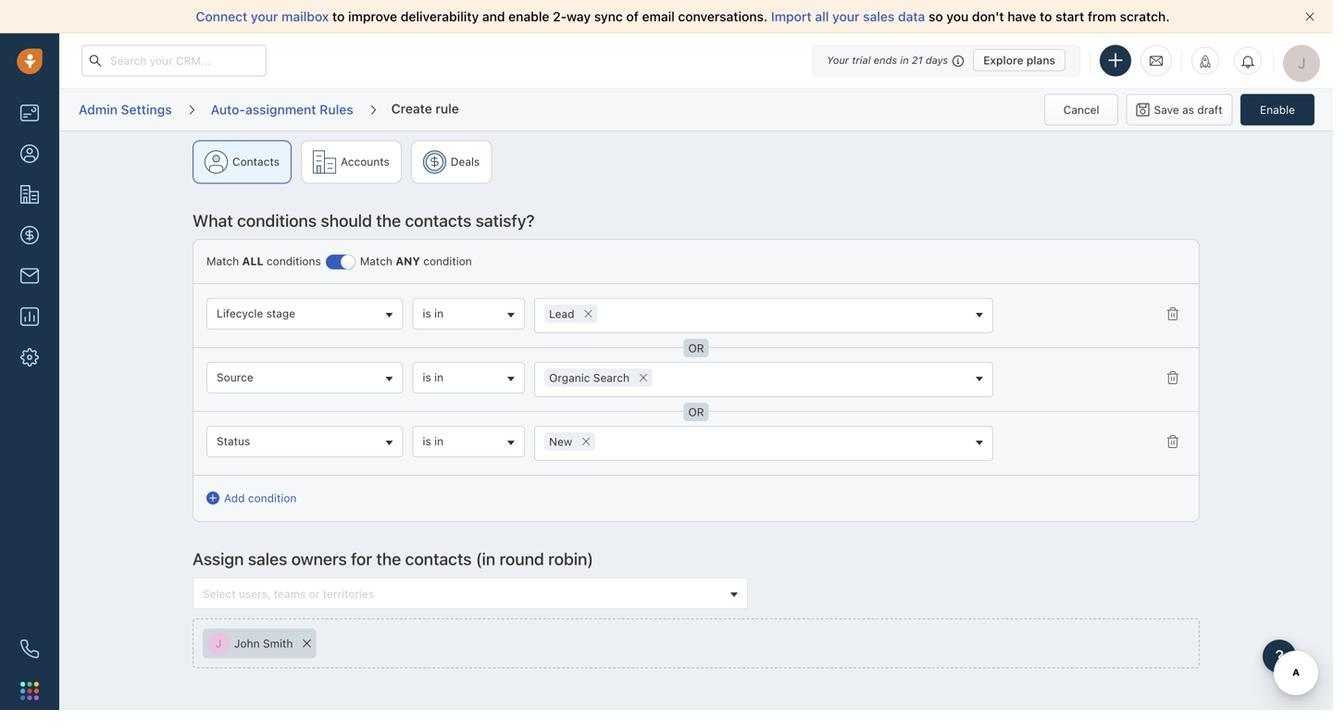 Task type: describe. For each thing, give the bounding box(es) containing it.
robin)
[[548, 549, 593, 569]]

explore
[[983, 54, 1024, 67]]

status button
[[206, 426, 403, 457]]

have
[[1007, 9, 1036, 24]]

contacts
[[232, 155, 280, 168]]

stage
[[266, 307, 295, 320]]

match for match all conditions
[[206, 255, 239, 268]]

your trial ends in 21 days
[[827, 54, 948, 66]]

import
[[771, 9, 812, 24]]

draft
[[1197, 103, 1223, 116]]

× button for new
[[577, 430, 595, 451]]

assign sales owners for the contacts (in round robin)
[[193, 549, 593, 569]]

create
[[391, 101, 432, 116]]

source button
[[206, 362, 403, 394]]

organic search
[[549, 371, 630, 384]]

from
[[1088, 9, 1116, 24]]

phone element
[[11, 630, 48, 667]]

add
[[224, 492, 245, 505]]

cancel button
[[1044, 94, 1118, 125]]

is for new
[[423, 435, 431, 448]]

match for match any condition
[[360, 255, 393, 268]]

any
[[396, 255, 420, 268]]

new
[[549, 435, 572, 448]]

plans
[[1027, 54, 1055, 67]]

you
[[946, 9, 969, 24]]

mailbox
[[281, 9, 329, 24]]

admin settings
[[79, 102, 172, 117]]

john smith
[[234, 637, 293, 650]]

is in for organic search
[[423, 371, 444, 384]]

freshworks switcher image
[[20, 682, 39, 700]]

explore plans link
[[973, 49, 1066, 71]]

should
[[321, 210, 372, 230]]

all
[[815, 9, 829, 24]]

× button for organic search
[[634, 366, 653, 387]]

2 the from the top
[[376, 549, 401, 569]]

2 contacts from the top
[[405, 549, 472, 569]]

email
[[642, 9, 675, 24]]

rules
[[320, 102, 353, 117]]

phone image
[[20, 640, 39, 658]]

deliverability
[[401, 9, 479, 24]]

and
[[482, 9, 505, 24]]

sync
[[594, 9, 623, 24]]

smith
[[263, 637, 293, 650]]

lead
[[549, 307, 574, 320]]

1 your from the left
[[251, 9, 278, 24]]

admin settings link
[[78, 95, 173, 124]]

admin
[[79, 102, 118, 117]]

way
[[567, 9, 591, 24]]

save
[[1154, 103, 1179, 116]]

conversations.
[[678, 9, 768, 24]]

auto-assignment rules
[[211, 102, 353, 117]]

deals link
[[411, 140, 492, 184]]

accounts
[[341, 155, 390, 168]]

connect your mailbox link
[[196, 9, 332, 24]]

trial
[[852, 54, 871, 66]]

as
[[1182, 103, 1194, 116]]

assign
[[193, 549, 244, 569]]

auto-assignment rules link
[[210, 95, 354, 124]]

match all conditions
[[206, 255, 321, 268]]

× button for lead
[[579, 302, 598, 323]]

1 vertical spatial condition
[[248, 492, 297, 505]]

2 your from the left
[[832, 9, 860, 24]]

is in button for lead
[[412, 298, 525, 330]]

add condition
[[224, 492, 297, 505]]

data
[[898, 9, 925, 24]]

0 vertical spatial conditions
[[237, 210, 317, 230]]

round
[[500, 549, 544, 569]]

in for lead
[[434, 307, 444, 320]]

ends
[[874, 54, 897, 66]]

all
[[242, 255, 263, 268]]

close image
[[1305, 12, 1315, 21]]

so
[[929, 9, 943, 24]]

1 contacts from the top
[[405, 210, 472, 230]]

auto-
[[211, 102, 245, 117]]

what conditions should the contacts satisfy?
[[193, 210, 535, 230]]

source
[[217, 371, 253, 384]]



Task type: locate. For each thing, give the bounding box(es) containing it.
connect
[[196, 9, 247, 24]]

1 is in from the top
[[423, 307, 444, 320]]

conditions right all
[[267, 255, 321, 268]]

× button right lead
[[579, 302, 598, 323]]

1 horizontal spatial your
[[832, 9, 860, 24]]

3 is in from the top
[[423, 435, 444, 448]]

× button
[[579, 302, 598, 323], [634, 366, 653, 387], [577, 430, 595, 451]]

accounts link
[[301, 140, 402, 184]]

sales
[[863, 9, 895, 24], [248, 549, 287, 569]]

john
[[234, 637, 260, 650]]

what
[[193, 210, 233, 230]]

contacts up match any condition
[[405, 210, 472, 230]]

1 to from the left
[[332, 9, 345, 24]]

organic
[[549, 371, 590, 384]]

contacts
[[405, 210, 472, 230], [405, 549, 472, 569]]

1 vertical spatial is in button
[[412, 362, 525, 394]]

match
[[206, 255, 239, 268], [360, 255, 393, 268]]

match left any
[[360, 255, 393, 268]]

Select users, teams or territories search field
[[198, 584, 724, 604]]

(in
[[476, 549, 495, 569]]

2 vertical spatial is in button
[[412, 426, 525, 457]]

2 match from the left
[[360, 255, 393, 268]]

1 match from the left
[[206, 255, 239, 268]]

2 vertical spatial is in
[[423, 435, 444, 448]]

3 is from the top
[[423, 435, 431, 448]]

is
[[423, 307, 431, 320], [423, 371, 431, 384], [423, 435, 431, 448]]

contacts up select users, teams or territories search box
[[405, 549, 472, 569]]

condition right any
[[423, 255, 472, 268]]

0 vertical spatial the
[[376, 210, 401, 230]]

0 vertical spatial sales
[[863, 9, 895, 24]]

contacts link
[[193, 140, 292, 184]]

is in button
[[412, 298, 525, 330], [412, 362, 525, 394], [412, 426, 525, 457]]

2 is in from the top
[[423, 371, 444, 384]]

lifecycle stage button
[[206, 298, 403, 330]]

1 horizontal spatial condition
[[423, 255, 472, 268]]

condition right add
[[248, 492, 297, 505]]

don't
[[972, 9, 1004, 24]]

lifecycle stage
[[217, 307, 295, 320]]

0 vertical spatial contacts
[[405, 210, 472, 230]]

2 to from the left
[[1040, 9, 1052, 24]]

is in for lead
[[423, 307, 444, 320]]

is in button for new
[[412, 426, 525, 457]]

1 vertical spatial is in
[[423, 371, 444, 384]]

scratch.
[[1120, 9, 1170, 24]]

None search field
[[598, 305, 621, 324]]

search
[[593, 371, 630, 384]]

your right all
[[832, 9, 860, 24]]

j
[[215, 637, 222, 650]]

the right should
[[376, 210, 401, 230]]

satisfy?
[[476, 210, 535, 230]]

0 vertical spatial ×
[[583, 302, 593, 322]]

the
[[376, 210, 401, 230], [376, 549, 401, 569]]

0 horizontal spatial to
[[332, 9, 345, 24]]

× right new
[[581, 430, 591, 450]]

is in for new
[[423, 435, 444, 448]]

match any condition
[[360, 255, 472, 268]]

1 is from the top
[[423, 307, 431, 320]]

assignment
[[245, 102, 316, 117]]

× right search
[[639, 366, 648, 386]]

enable
[[508, 9, 549, 24]]

of
[[626, 9, 639, 24]]

explore plans
[[983, 54, 1055, 67]]

to left start
[[1040, 9, 1052, 24]]

save as draft
[[1154, 103, 1223, 116]]

0 horizontal spatial sales
[[248, 549, 287, 569]]

1 vertical spatial is
[[423, 371, 431, 384]]

condition
[[423, 255, 472, 268], [248, 492, 297, 505]]

× button right search
[[634, 366, 653, 387]]

0 vertical spatial is
[[423, 307, 431, 320]]

is for lead
[[423, 307, 431, 320]]

your
[[827, 54, 849, 66]]

match left all
[[206, 255, 239, 268]]

2 vertical spatial ×
[[581, 430, 591, 450]]

Search your CRM... text field
[[81, 45, 267, 76]]

start
[[1056, 9, 1084, 24]]

1 vertical spatial × button
[[634, 366, 653, 387]]

0 vertical spatial condition
[[423, 255, 472, 268]]

status
[[217, 435, 250, 448]]

connect your mailbox to improve deliverability and enable 2-way sync of email conversations. import all your sales data so you don't have to start from scratch.
[[196, 9, 1170, 24]]

0 horizontal spatial match
[[206, 255, 239, 268]]

0 horizontal spatial condition
[[248, 492, 297, 505]]

your left mailbox
[[251, 9, 278, 24]]

1 vertical spatial ×
[[639, 366, 648, 386]]

2 is in button from the top
[[412, 362, 525, 394]]

1 is in button from the top
[[412, 298, 525, 330]]

the right the for
[[376, 549, 401, 569]]

×
[[583, 302, 593, 322], [639, 366, 648, 386], [581, 430, 591, 450]]

in for new
[[434, 435, 444, 448]]

lifecycle
[[217, 307, 263, 320]]

3 is in button from the top
[[412, 426, 525, 457]]

0 horizontal spatial your
[[251, 9, 278, 24]]

add condition link
[[206, 490, 297, 506]]

× for organic search
[[639, 366, 648, 386]]

for
[[351, 549, 372, 569]]

1 horizontal spatial match
[[360, 255, 393, 268]]

None search field
[[653, 369, 676, 388], [595, 432, 619, 452], [653, 369, 676, 388], [595, 432, 619, 452]]

your
[[251, 9, 278, 24], [832, 9, 860, 24]]

sales left data
[[863, 9, 895, 24]]

to
[[332, 9, 345, 24], [1040, 9, 1052, 24]]

improve
[[348, 9, 397, 24]]

1 the from the top
[[376, 210, 401, 230]]

0 vertical spatial is in button
[[412, 298, 525, 330]]

deals
[[451, 155, 480, 168]]

owners
[[291, 549, 347, 569]]

1 vertical spatial sales
[[248, 549, 287, 569]]

× button right new
[[577, 430, 595, 451]]

1 horizontal spatial sales
[[863, 9, 895, 24]]

0 vertical spatial × button
[[579, 302, 598, 323]]

send email image
[[1150, 53, 1163, 68]]

enable
[[1260, 103, 1295, 116]]

save as draft button
[[1126, 94, 1233, 125]]

× for new
[[581, 430, 591, 450]]

is in button for organic search
[[412, 362, 525, 394]]

0 vertical spatial is in
[[423, 307, 444, 320]]

import all your sales data link
[[771, 9, 929, 24]]

conditions
[[237, 210, 317, 230], [267, 255, 321, 268]]

settings
[[121, 102, 172, 117]]

2 vertical spatial × button
[[577, 430, 595, 451]]

21
[[912, 54, 923, 66]]

days
[[926, 54, 948, 66]]

create rule
[[391, 101, 459, 116]]

to right mailbox
[[332, 9, 345, 24]]

sales right assign
[[248, 549, 287, 569]]

2 vertical spatial is
[[423, 435, 431, 448]]

what's new image
[[1199, 55, 1212, 68]]

× right lead
[[583, 302, 593, 322]]

conditions up match all conditions
[[237, 210, 317, 230]]

1 horizontal spatial to
[[1040, 9, 1052, 24]]

rule
[[436, 101, 459, 116]]

× for lead
[[583, 302, 593, 322]]

in for organic search
[[434, 371, 444, 384]]

cancel
[[1063, 103, 1099, 116]]

1 vertical spatial conditions
[[267, 255, 321, 268]]

1 vertical spatial contacts
[[405, 549, 472, 569]]

enable button
[[1241, 94, 1315, 125]]

2-
[[553, 9, 567, 24]]

is for organic search
[[423, 371, 431, 384]]

2 is from the top
[[423, 371, 431, 384]]

1 vertical spatial the
[[376, 549, 401, 569]]



Task type: vqa. For each thing, say whether or not it's contained in the screenshot.
MEETING button
no



